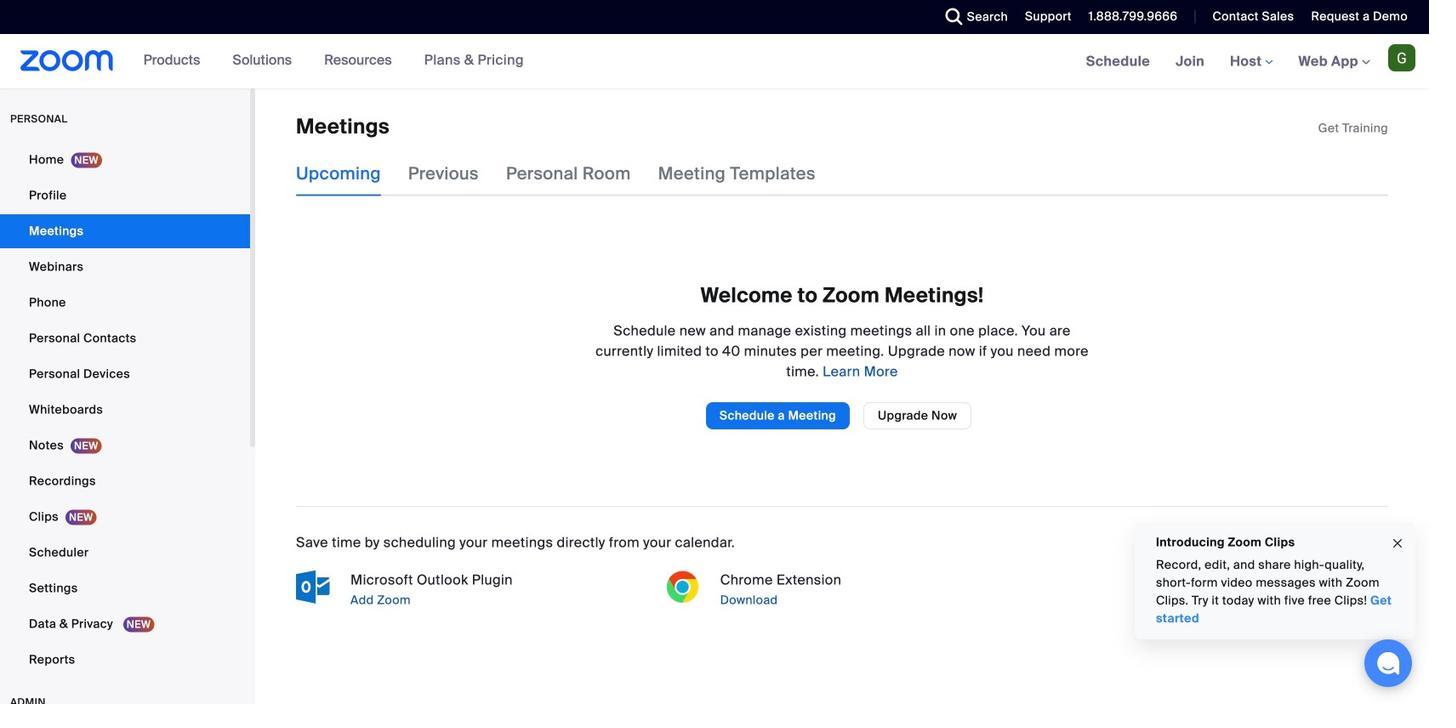 Task type: locate. For each thing, give the bounding box(es) containing it.
banner
[[0, 34, 1429, 90]]

personal menu menu
[[0, 143, 250, 679]]

application
[[1318, 120, 1388, 137]]

zoom logo image
[[20, 50, 114, 71]]

open chat image
[[1377, 652, 1400, 676]]

close image
[[1391, 534, 1405, 554]]

meetings navigation
[[1073, 34, 1429, 90]]



Task type: vqa. For each thing, say whether or not it's contained in the screenshot.
product information navigation at the left top
yes



Task type: describe. For each thing, give the bounding box(es) containing it.
profile picture image
[[1388, 44, 1416, 71]]

tabs of meeting tab list
[[296, 152, 843, 196]]

product information navigation
[[131, 34, 537, 88]]



